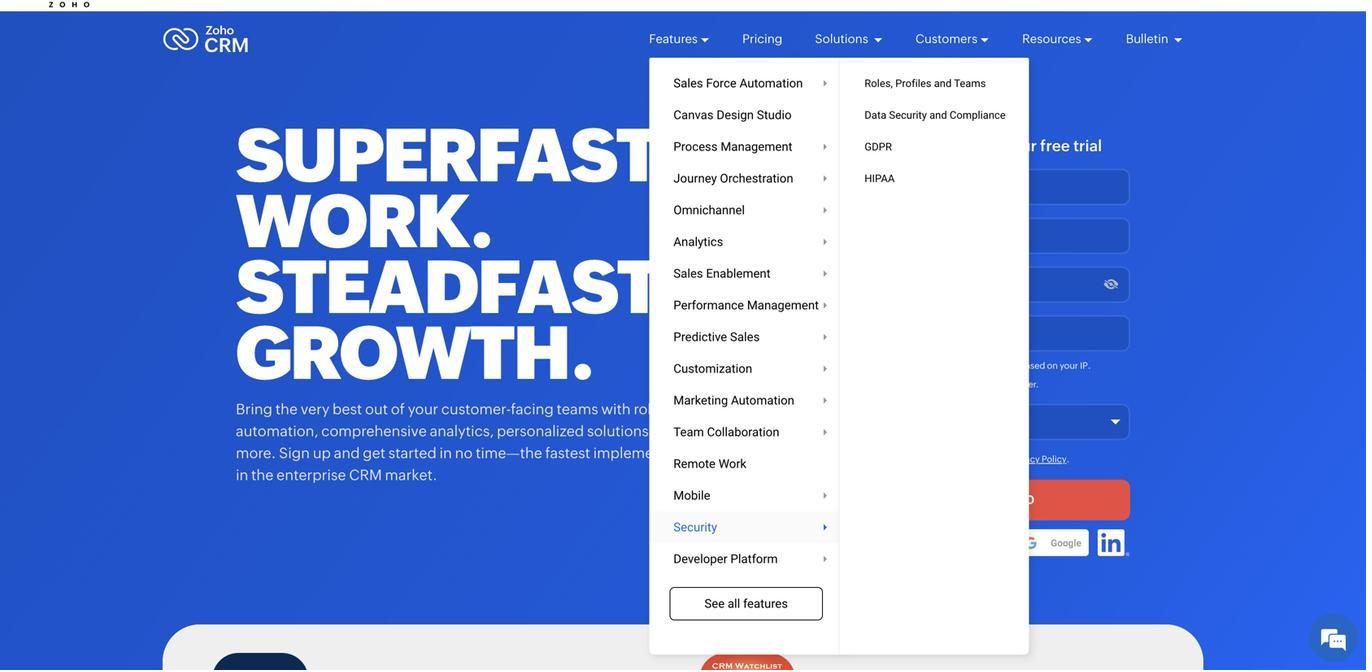 Task type: locate. For each thing, give the bounding box(es) containing it.
0 vertical spatial your
[[1004, 137, 1037, 155]]

sales enablement
[[674, 266, 771, 281]]

sales inside sales enablement link
[[674, 266, 703, 281]]

process management link
[[649, 131, 843, 163]]

data security and compliance
[[865, 109, 1006, 121]]

gdpr link
[[840, 131, 1030, 163]]

predictive sales link
[[649, 321, 843, 353]]

0 vertical spatial automation
[[740, 76, 803, 90]]

enterprise
[[277, 467, 346, 484]]

your right of
[[408, 401, 438, 418]]

security link
[[649, 512, 843, 543]]

0 vertical spatial security
[[889, 109, 927, 121]]

data security and compliance link
[[840, 99, 1030, 131]]

management down sales enablement link
[[747, 298, 819, 312]]

1 vertical spatial your
[[1060, 361, 1079, 371]]

0 vertical spatial management
[[721, 139, 793, 154]]

0 horizontal spatial with
[[601, 401, 631, 418]]

marketing automation link
[[649, 385, 843, 416]]

sales inside predictive sales "link"
[[730, 330, 760, 344]]

market.
[[385, 467, 438, 484]]

1 vertical spatial in
[[236, 467, 248, 484]]

0 vertical spatial started
[[912, 137, 965, 155]]

the
[[275, 401, 298, 418], [251, 467, 274, 484]]

predictive sales
[[674, 330, 760, 344]]

roles,
[[865, 77, 893, 89]]

with
[[968, 137, 1000, 155], [601, 401, 631, 418]]

team
[[674, 425, 704, 439]]

up
[[313, 445, 331, 462]]

resources
[[1023, 32, 1082, 46]]

2 vertical spatial sales
[[730, 330, 760, 344]]

0 vertical spatial with
[[968, 137, 1000, 155]]

journey orchestration link
[[649, 163, 843, 194]]

your left ip
[[1060, 361, 1079, 371]]

0 horizontal spatial security
[[674, 520, 717, 534]]

in left no
[[440, 445, 452, 462]]

more.
[[236, 445, 276, 462]]

in down more.
[[236, 467, 248, 484]]

see all features
[[705, 597, 788, 611]]

sales for sales enablement
[[674, 266, 703, 281]]

1 vertical spatial management
[[747, 298, 819, 312]]

the up automation,
[[275, 401, 298, 418]]

0 horizontal spatial in
[[236, 467, 248, 484]]

started down data security and compliance
[[912, 137, 965, 155]]

the down more.
[[251, 467, 274, 484]]

remote work link
[[649, 448, 843, 480]]

security down mobile
[[674, 520, 717, 534]]

analytics link
[[649, 226, 843, 258]]

hipaa link
[[840, 163, 1030, 194]]

sales down the performance management link
[[730, 330, 760, 344]]

get
[[363, 445, 386, 462]]

1 vertical spatial with
[[601, 401, 631, 418]]

0 vertical spatial .
[[1088, 361, 1091, 371]]

solutions
[[815, 32, 871, 46]]

get
[[882, 137, 909, 155]]

0 vertical spatial sales
[[674, 76, 703, 90]]

with down compliance
[[968, 137, 1000, 155]]

1 horizontal spatial with
[[968, 137, 1000, 155]]

management
[[721, 139, 793, 154], [747, 298, 819, 312]]

automation up studio
[[740, 76, 803, 90]]

see
[[705, 597, 725, 611]]

sales
[[674, 76, 703, 90], [674, 266, 703, 281], [730, 330, 760, 344]]

sales inside sales force automation 'link'
[[674, 76, 703, 90]]

sales force automation
[[674, 76, 803, 90]]

work
[[719, 457, 747, 471]]

performance
[[674, 298, 744, 312]]

and up gdpr "link"
[[930, 109, 947, 121]]

1 vertical spatial the
[[251, 467, 274, 484]]

out
[[365, 401, 388, 418]]

your inside superfast work. steadfast growth. bring the very best out of your customer-facing teams with robust automation, comprehensive analytics, personalized solutions, and more. sign up and get started in no time—the fastest implementation in the enterprise crm market.
[[408, 401, 438, 418]]

1 vertical spatial sales
[[674, 266, 703, 281]]

and down robust
[[656, 423, 682, 440]]

sales down analytics
[[674, 266, 703, 281]]

based
[[1020, 361, 1046, 371]]

1 horizontal spatial in
[[440, 445, 452, 462]]

omnichannel link
[[649, 194, 843, 226]]

sales force automation link
[[649, 68, 843, 99]]

enablement
[[706, 266, 771, 281]]

hipaa
[[865, 172, 895, 185]]

force
[[706, 76, 737, 90]]

. right "on" at the bottom of the page
[[1088, 361, 1091, 371]]

0 horizontal spatial started
[[389, 445, 437, 462]]

marketing
[[674, 393, 728, 408]]

security down profiles
[[889, 109, 927, 121]]

center.
[[1010, 379, 1039, 390]]

robust
[[634, 401, 678, 418]]

1 vertical spatial automation
[[731, 393, 795, 408]]

sign
[[279, 445, 310, 462]]

None submit
[[854, 480, 1131, 521]]

1 horizontal spatial your
[[1004, 137, 1037, 155]]

superfast work. steadfast growth. bring the very best out of your customer-facing teams with robust automation, comprehensive analytics, personalized solutions, and more. sign up and get started in no time—the fastest implementation in the enterprise crm market.
[[236, 113, 702, 484]]

your
[[1004, 137, 1037, 155], [1060, 361, 1079, 371], [408, 401, 438, 418]]

customer-
[[441, 401, 511, 418]]

1 horizontal spatial security
[[889, 109, 927, 121]]

growth.
[[236, 311, 593, 395]]

omnichannel
[[674, 203, 745, 217]]

your left free
[[1004, 137, 1037, 155]]

and left teams
[[934, 77, 952, 89]]

management up orchestration
[[721, 139, 793, 154]]

.
[[1088, 361, 1091, 371], [1067, 454, 1070, 465]]

developer platform link
[[649, 543, 843, 575]]

2 vertical spatial your
[[408, 401, 438, 418]]

1 vertical spatial started
[[389, 445, 437, 462]]

data
[[865, 109, 887, 121]]

sales up the canvas
[[674, 76, 703, 90]]

automation down customization 'link'
[[731, 393, 795, 408]]

with up solutions,
[[601, 401, 631, 418]]

. right privacy
[[1067, 454, 1070, 465]]

automation
[[740, 76, 803, 90], [731, 393, 795, 408]]

0 horizontal spatial .
[[1067, 454, 1070, 465]]

1 horizontal spatial the
[[275, 401, 298, 418]]

and
[[934, 77, 952, 89], [930, 109, 947, 121], [656, 423, 682, 440], [334, 445, 360, 462]]

1 vertical spatial security
[[674, 520, 717, 534]]

started
[[912, 137, 965, 155], [389, 445, 437, 462]]

crm
[[349, 467, 382, 484]]

0 vertical spatial the
[[275, 401, 298, 418]]

in
[[440, 445, 452, 462], [236, 467, 248, 484]]

with inside superfast work. steadfast growth. bring the very best out of your customer-facing teams with robust automation, comprehensive analytics, personalized solutions, and more. sign up and get started in no time—the fastest implementation in the enterprise crm market.
[[601, 401, 631, 418]]

sales for sales force automation
[[674, 76, 703, 90]]

process
[[674, 139, 718, 154]]

0 horizontal spatial your
[[408, 401, 438, 418]]

started up 'market.'
[[389, 445, 437, 462]]



Task type: vqa. For each thing, say whether or not it's contained in the screenshot.
Arun
no



Task type: describe. For each thing, give the bounding box(es) containing it.
developer platform
[[674, 552, 778, 566]]

teams
[[954, 77, 986, 89]]

mobile
[[674, 488, 711, 503]]

predictive
[[674, 330, 727, 344]]

0 horizontal spatial the
[[251, 467, 274, 484]]

trial
[[1074, 137, 1102, 155]]

1 horizontal spatial .
[[1088, 361, 1091, 371]]

mobile link
[[649, 480, 843, 512]]

customization
[[674, 362, 752, 376]]

zoho crm logo image
[[163, 21, 249, 57]]

steadfast
[[236, 245, 660, 329]]

solutions,
[[587, 423, 653, 440]]

features
[[649, 32, 698, 46]]

ip
[[1080, 361, 1088, 371]]

data
[[990, 379, 1008, 390]]

free
[[1041, 137, 1070, 155]]

1 vertical spatial .
[[1067, 454, 1070, 465]]

analytics,
[[430, 423, 494, 440]]

policy
[[1042, 454, 1067, 465]]

and right 'up'
[[334, 445, 360, 462]]

comprehensive
[[321, 423, 427, 440]]

features link
[[649, 17, 710, 61]]

bulletin
[[1126, 32, 1171, 46]]

marketing automation
[[674, 393, 795, 408]]

remote
[[674, 457, 716, 471]]

profiles
[[896, 77, 932, 89]]

roles, profiles and teams link
[[840, 68, 1030, 99]]

on
[[1047, 361, 1058, 371]]

canvas design studio link
[[649, 99, 843, 131]]

all
[[728, 597, 740, 611]]

pricing link
[[743, 17, 783, 61]]

solutions link
[[815, 17, 883, 61]]

based on your ip .
[[1020, 361, 1091, 371]]

compliance
[[950, 109, 1006, 121]]

journey orchestration
[[674, 171, 794, 185]]

implementation
[[593, 445, 702, 462]]

design
[[717, 108, 754, 122]]

best
[[333, 401, 362, 418]]

canvas design studio
[[674, 108, 792, 122]]

customization link
[[649, 353, 843, 385]]

platform
[[731, 552, 778, 566]]

personalized
[[497, 423, 584, 440]]

no
[[455, 445, 473, 462]]

time—the
[[476, 445, 542, 462]]

bring
[[236, 401, 273, 418]]

performance management link
[[649, 290, 843, 321]]

superfast
[[236, 113, 659, 198]]

canvas
[[674, 108, 714, 122]]

2 horizontal spatial your
[[1060, 361, 1079, 371]]

studio
[[757, 108, 792, 122]]

automation inside 'link'
[[740, 76, 803, 90]]

fastest
[[545, 445, 590, 462]]

features
[[743, 597, 788, 611]]

customers
[[916, 32, 978, 46]]

see all features link
[[670, 587, 823, 621]]

privacy
[[1010, 454, 1040, 465]]

work.
[[236, 179, 493, 264]]

very
[[301, 401, 330, 418]]

roles, profiles and teams
[[865, 77, 986, 89]]

remote work
[[674, 457, 747, 471]]

team collaboration
[[674, 425, 780, 439]]

privacy policy .
[[1010, 454, 1070, 465]]

management for process management
[[721, 139, 793, 154]]

gdpr
[[865, 141, 892, 153]]

sales enablement link
[[649, 258, 843, 290]]

orchestration
[[720, 171, 794, 185]]

started inside superfast work. steadfast growth. bring the very best out of your customer-facing teams with robust automation, comprehensive analytics, personalized solutions, and more. sign up and get started in no time—the fastest implementation in the enterprise crm market.
[[389, 445, 437, 462]]

analytics
[[674, 235, 723, 249]]

pricing
[[743, 32, 783, 46]]

collaboration
[[707, 425, 780, 439]]

data center.
[[990, 379, 1039, 390]]

team collaboration link
[[649, 416, 843, 448]]

1 horizontal spatial started
[[912, 137, 965, 155]]

management for performance management
[[747, 298, 819, 312]]

bulletin link
[[1126, 17, 1183, 61]]

of
[[391, 401, 405, 418]]

get started with your free trial
[[882, 137, 1102, 155]]

0 vertical spatial in
[[440, 445, 452, 462]]

automation,
[[236, 423, 318, 440]]

facing
[[511, 401, 554, 418]]

journey
[[674, 171, 717, 185]]

process management
[[674, 139, 793, 154]]



